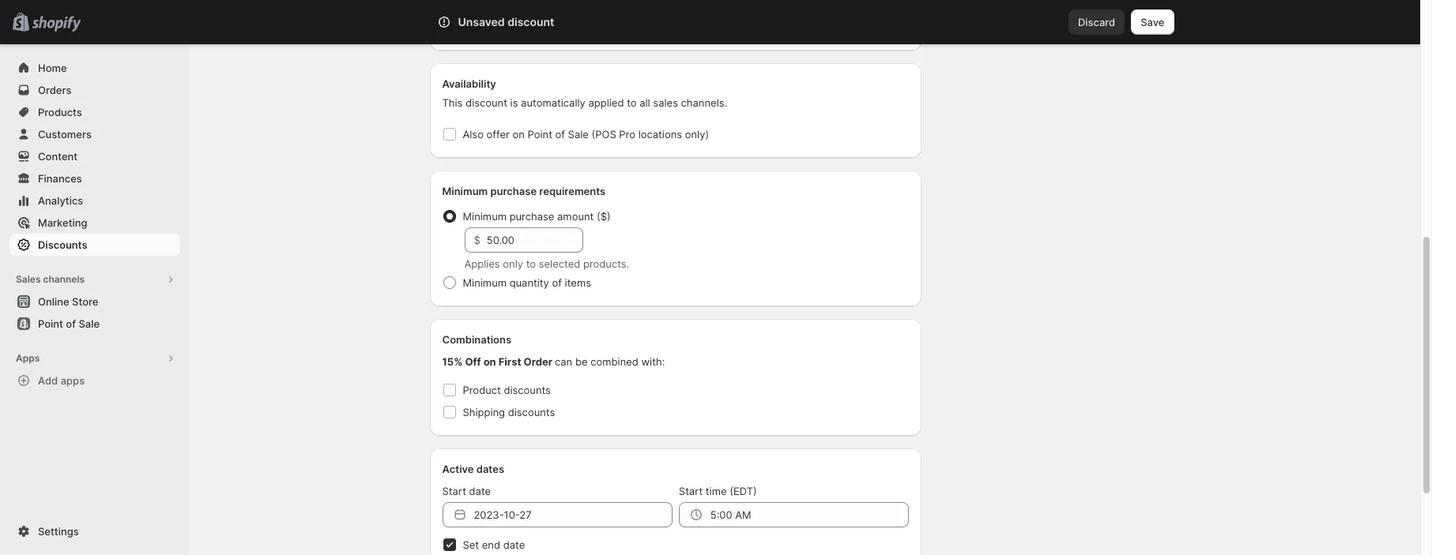 Task type: locate. For each thing, give the bounding box(es) containing it.
sales
[[16, 274, 41, 285]]

point down online
[[38, 318, 63, 330]]

sale down store
[[79, 318, 100, 330]]

sale
[[568, 128, 589, 141], [79, 318, 100, 330]]

1 vertical spatial minimum
[[463, 210, 507, 223]]

customers link
[[9, 123, 180, 145]]

15% off on first order can be combined with:
[[442, 356, 665, 368]]

save button
[[1132, 9, 1174, 35]]

of
[[555, 128, 565, 141], [552, 277, 562, 289], [66, 318, 76, 330]]

start left time
[[679, 485, 703, 498]]

0 vertical spatial on
[[513, 128, 525, 141]]

customers
[[38, 128, 92, 141]]

end
[[482, 539, 500, 552]]

online store link
[[9, 291, 180, 313]]

online store
[[38, 296, 98, 308]]

minimum purchase requirements
[[442, 185, 606, 198]]

1 vertical spatial to
[[526, 258, 536, 270]]

to inside 'availability this discount is automatically applied to all sales channels.'
[[627, 96, 637, 109]]

(edt)
[[730, 485, 757, 498]]

on right off
[[484, 356, 496, 368]]

to left all
[[627, 96, 637, 109]]

discounts
[[504, 384, 551, 397], [508, 406, 555, 419]]

with:
[[642, 356, 665, 368]]

first
[[499, 356, 521, 368]]

products
[[38, 106, 82, 119]]

1 horizontal spatial point
[[528, 128, 553, 141]]

apps
[[61, 375, 85, 387]]

only
[[503, 258, 523, 270]]

settings
[[38, 526, 79, 538]]

point down automatically at left
[[528, 128, 553, 141]]

of down automatically at left
[[555, 128, 565, 141]]

1 vertical spatial on
[[484, 356, 496, 368]]

purchase
[[491, 185, 537, 198], [510, 210, 554, 223]]

1 vertical spatial sale
[[79, 318, 100, 330]]

0 vertical spatial discounts
[[504, 384, 551, 397]]

1 horizontal spatial on
[[513, 128, 525, 141]]

start time (edt)
[[679, 485, 757, 498]]

be
[[575, 356, 588, 368]]

of down online store on the bottom of the page
[[66, 318, 76, 330]]

purchase for amount
[[510, 210, 554, 223]]

of down the selected
[[552, 277, 562, 289]]

0 horizontal spatial on
[[484, 356, 496, 368]]

pro
[[619, 128, 636, 141]]

0 vertical spatial to
[[627, 96, 637, 109]]

minimum for minimum purchase amount ($)
[[463, 210, 507, 223]]

1 start from the left
[[442, 485, 466, 498]]

also offer on point of sale (pos pro locations only)
[[463, 128, 709, 141]]

channels
[[43, 274, 85, 285]]

($)
[[597, 210, 611, 223]]

$
[[474, 234, 481, 247]]

2 vertical spatial of
[[66, 318, 76, 330]]

orders link
[[9, 79, 180, 101]]

discounts up shipping discounts
[[504, 384, 551, 397]]

1 horizontal spatial sale
[[568, 128, 589, 141]]

point
[[528, 128, 553, 141], [38, 318, 63, 330]]

finances link
[[9, 168, 180, 190]]

can
[[555, 356, 573, 368]]

save
[[1141, 16, 1165, 28]]

1 horizontal spatial to
[[627, 96, 637, 109]]

shipping
[[463, 406, 505, 419]]

offer
[[487, 128, 510, 141]]

1 vertical spatial discounts
[[508, 406, 555, 419]]

men's
[[487, 16, 515, 28]]

purchase up minimum purchase amount ($)
[[491, 185, 537, 198]]

1 vertical spatial of
[[552, 277, 562, 289]]

home
[[38, 62, 67, 74]]

0 vertical spatial sale
[[568, 128, 589, 141]]

add apps
[[38, 375, 85, 387]]

1 vertical spatial purchase
[[510, 210, 554, 223]]

0 vertical spatial discount
[[508, 15, 554, 28]]

start
[[442, 485, 466, 498], [679, 485, 703, 498]]

start down active
[[442, 485, 466, 498]]

discounts down product discounts on the bottom
[[508, 406, 555, 419]]

sales
[[653, 96, 678, 109]]

purchase up the $ 'text box'
[[510, 210, 554, 223]]

date
[[469, 485, 491, 498], [503, 539, 525, 552]]

discount inside 'availability this discount is automatically applied to all sales channels.'
[[466, 96, 507, 109]]

on
[[513, 128, 525, 141], [484, 356, 496, 368]]

date down active dates
[[469, 485, 491, 498]]

order
[[524, 356, 553, 368]]

analytics link
[[9, 190, 180, 212]]

on right offer
[[513, 128, 525, 141]]

0 horizontal spatial start
[[442, 485, 466, 498]]

point of sale button
[[0, 313, 190, 335]]

0 horizontal spatial sale
[[79, 318, 100, 330]]

to
[[627, 96, 637, 109], [526, 258, 536, 270]]

date right end
[[503, 539, 525, 552]]

automatically
[[521, 96, 586, 109]]

2 start from the left
[[679, 485, 703, 498]]

store
[[72, 296, 98, 308]]

point of sale
[[38, 318, 100, 330]]

0 vertical spatial minimum
[[442, 185, 488, 198]]

sale left (pos
[[568, 128, 589, 141]]

Start time (EDT) text field
[[711, 503, 909, 528]]

minimum for minimum purchase requirements
[[442, 185, 488, 198]]

is
[[510, 96, 518, 109]]

amount
[[557, 210, 594, 223]]

combinations
[[442, 334, 512, 346]]

discount
[[508, 15, 554, 28], [466, 96, 507, 109]]

0 vertical spatial point
[[528, 128, 553, 141]]

1 vertical spatial point
[[38, 318, 63, 330]]

0 horizontal spatial date
[[469, 485, 491, 498]]

0 horizontal spatial discount
[[466, 96, 507, 109]]

to right only
[[526, 258, 536, 270]]

active
[[442, 463, 474, 476]]

1 horizontal spatial date
[[503, 539, 525, 552]]

1 vertical spatial discount
[[466, 96, 507, 109]]

also
[[463, 128, 484, 141]]

on for offer
[[513, 128, 525, 141]]

0 vertical spatial purchase
[[491, 185, 537, 198]]

1 horizontal spatial discount
[[508, 15, 554, 28]]

1 horizontal spatial start
[[679, 485, 703, 498]]

2 vertical spatial minimum
[[463, 277, 507, 289]]

1 vertical spatial date
[[503, 539, 525, 552]]

0 horizontal spatial to
[[526, 258, 536, 270]]

0 horizontal spatial point
[[38, 318, 63, 330]]

point inside button
[[38, 318, 63, 330]]

minimum
[[442, 185, 488, 198], [463, 210, 507, 223], [463, 277, 507, 289]]



Task type: describe. For each thing, give the bounding box(es) containing it.
analytics
[[38, 194, 83, 207]]

minimum purchase amount ($)
[[463, 210, 611, 223]]

marketing link
[[9, 212, 180, 234]]

0 vertical spatial date
[[469, 485, 491, 498]]

off
[[465, 356, 481, 368]]

men's jeans
[[487, 16, 547, 28]]

jeans
[[518, 16, 547, 28]]

minimum quantity of items
[[463, 277, 591, 289]]

sales channels button
[[9, 269, 180, 291]]

combined
[[591, 356, 639, 368]]

settings link
[[9, 521, 180, 543]]

product
[[463, 384, 501, 397]]

search
[[507, 16, 541, 28]]

unsaved discount
[[458, 15, 554, 28]]

locations
[[639, 128, 682, 141]]

start for start time (edt)
[[679, 485, 703, 498]]

point of sale link
[[9, 313, 180, 335]]

products link
[[9, 101, 180, 123]]

purchase for requirements
[[491, 185, 537, 198]]

search button
[[481, 9, 940, 35]]

availability
[[442, 77, 496, 90]]

applies
[[464, 258, 500, 270]]

of inside button
[[66, 318, 76, 330]]

apps
[[16, 353, 40, 364]]

set end date
[[463, 539, 525, 552]]

(pos
[[592, 128, 616, 141]]

discounts link
[[9, 234, 180, 256]]

selected
[[539, 258, 581, 270]]

this
[[442, 96, 463, 109]]

15%
[[442, 356, 463, 368]]

apps button
[[9, 348, 180, 370]]

unsaved
[[458, 15, 505, 28]]

all
[[640, 96, 650, 109]]

shopify image
[[32, 16, 81, 32]]

quantity
[[510, 277, 549, 289]]

applies only to selected products.
[[464, 258, 629, 270]]

discounts for product discounts
[[504, 384, 551, 397]]

content
[[38, 150, 78, 163]]

shipping discounts
[[463, 406, 555, 419]]

products.
[[583, 258, 629, 270]]

content link
[[9, 145, 180, 168]]

0 vertical spatial of
[[555, 128, 565, 141]]

finances
[[38, 172, 82, 185]]

discounts for shipping discounts
[[508, 406, 555, 419]]

home link
[[9, 57, 180, 79]]

minimum for minimum quantity of items
[[463, 277, 507, 289]]

items
[[565, 277, 591, 289]]

time
[[706, 485, 727, 498]]

sale inside button
[[79, 318, 100, 330]]

marketing
[[38, 217, 87, 229]]

sales channels
[[16, 274, 85, 285]]

channels.
[[681, 96, 727, 109]]

applied
[[589, 96, 624, 109]]

product discounts
[[463, 384, 551, 397]]

set
[[463, 539, 479, 552]]

active dates
[[442, 463, 504, 476]]

Start date text field
[[474, 503, 673, 528]]

discard button
[[1069, 9, 1125, 35]]

start date
[[442, 485, 491, 498]]

orders
[[38, 84, 72, 96]]

on for off
[[484, 356, 496, 368]]

requirements
[[539, 185, 606, 198]]

add apps button
[[9, 370, 180, 392]]

$ text field
[[487, 228, 583, 253]]

discard
[[1078, 16, 1116, 28]]

dates
[[476, 463, 504, 476]]

online
[[38, 296, 69, 308]]

online store button
[[0, 291, 190, 313]]

availability this discount is automatically applied to all sales channels.
[[442, 77, 727, 109]]

add
[[38, 375, 58, 387]]

only)
[[685, 128, 709, 141]]

start for start date
[[442, 485, 466, 498]]



Task type: vqa. For each thing, say whether or not it's contained in the screenshot.
settings
yes



